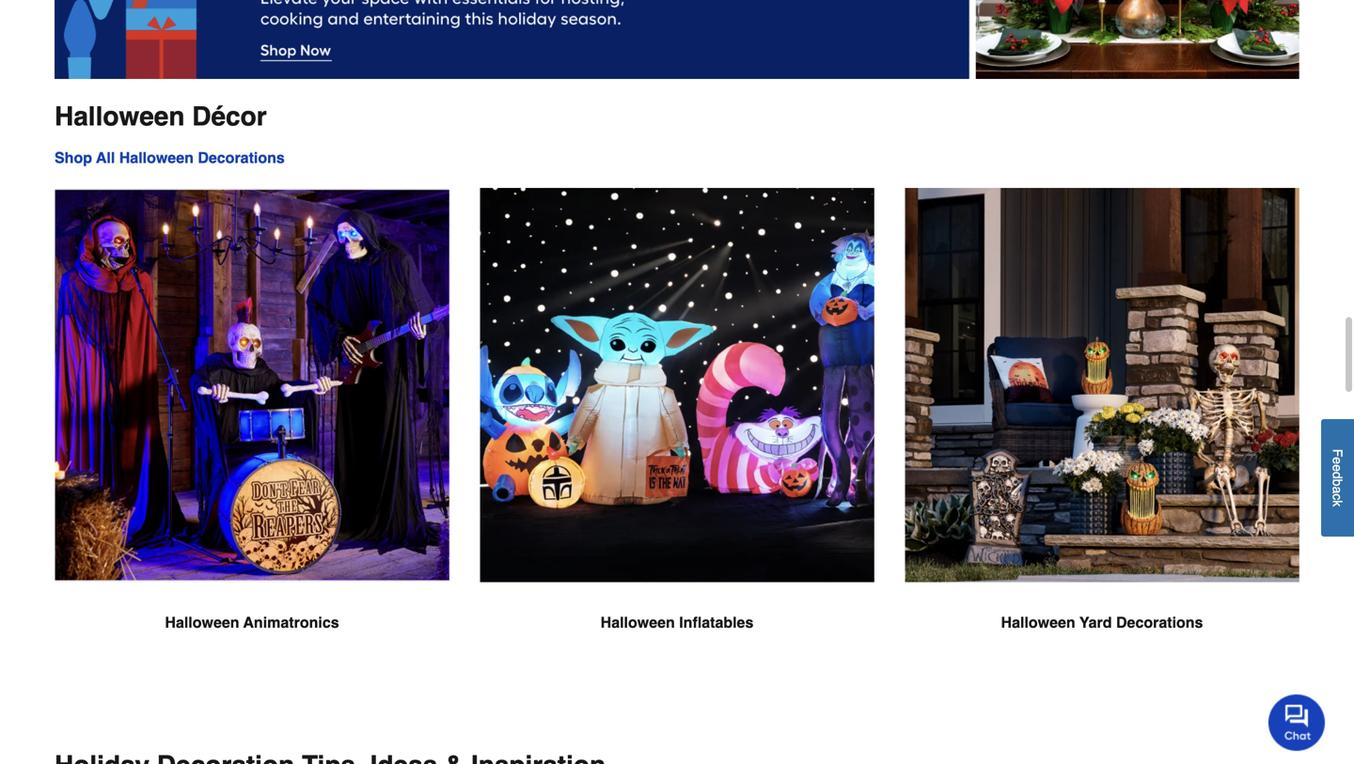 Task type: describe. For each thing, give the bounding box(es) containing it.
shop
[[55, 149, 92, 167]]

halloween yard decorations including a skeleton, tombstone, and white and yellow flowers. image
[[905, 188, 1300, 583]]

a
[[1331, 487, 1346, 494]]

halloween for halloween yard decorations
[[1001, 614, 1076, 632]]

halloween inflatables link
[[480, 188, 875, 680]]

halloween for halloween décor
[[55, 102, 185, 132]]

f
[[1331, 449, 1346, 457]]

f e e d b a c k button
[[1322, 419, 1355, 537]]

scary animated skeleton band on the porch of a home. image
[[55, 188, 450, 583]]

k
[[1331, 501, 1346, 507]]

halloween down halloween décor
[[119, 149, 194, 167]]

animatronics
[[243, 614, 339, 632]]

chat invite button image
[[1269, 694, 1326, 752]]

c
[[1331, 494, 1346, 501]]

0 horizontal spatial decorations
[[198, 149, 285, 167]]

1 horizontal spatial decorations
[[1117, 614, 1204, 632]]

assorted halloween inflatables including yoda and a cheshire cat. image
[[480, 188, 875, 583]]

b
[[1331, 479, 1346, 487]]

shop all halloween decorations
[[55, 149, 285, 167]]



Task type: locate. For each thing, give the bounding box(es) containing it.
e
[[1331, 457, 1346, 465], [1331, 465, 1346, 472]]

0 vertical spatial decorations
[[198, 149, 285, 167]]

halloween left the animatronics
[[165, 614, 239, 632]]

advertisement region
[[55, 0, 1300, 83]]

decorations
[[198, 149, 285, 167], [1117, 614, 1204, 632]]

f e e d b a c k
[[1331, 449, 1346, 507]]

halloween décor
[[55, 102, 267, 132]]

shop all halloween decorations link
[[55, 149, 285, 167]]

décor
[[192, 102, 267, 132]]

halloween yard decorations link
[[905, 188, 1300, 680]]

inflatables
[[679, 614, 754, 632]]

2 e from the top
[[1331, 465, 1346, 472]]

d
[[1331, 472, 1346, 479]]

1 e from the top
[[1331, 457, 1346, 465]]

all
[[96, 149, 115, 167]]

decorations down 'décor'
[[198, 149, 285, 167]]

halloween animatronics link
[[55, 188, 450, 680]]

halloween
[[55, 102, 185, 132], [119, 149, 194, 167], [165, 614, 239, 632], [601, 614, 675, 632], [1001, 614, 1076, 632]]

halloween inside halloween animatronics link
[[165, 614, 239, 632]]

halloween yard decorations
[[1001, 614, 1204, 632]]

e up the b
[[1331, 465, 1346, 472]]

halloween for halloween inflatables
[[601, 614, 675, 632]]

decorations right yard
[[1117, 614, 1204, 632]]

e up d
[[1331, 457, 1346, 465]]

halloween inflatables
[[601, 614, 754, 632]]

halloween inside halloween yard decorations link
[[1001, 614, 1076, 632]]

halloween up all
[[55, 102, 185, 132]]

1 vertical spatial decorations
[[1117, 614, 1204, 632]]

halloween left inflatables
[[601, 614, 675, 632]]

halloween left yard
[[1001, 614, 1076, 632]]

halloween for halloween animatronics
[[165, 614, 239, 632]]

halloween animatronics
[[165, 614, 339, 632]]

yard
[[1080, 614, 1112, 632]]



Task type: vqa. For each thing, say whether or not it's contained in the screenshot.
Halloween Animatronics
yes



